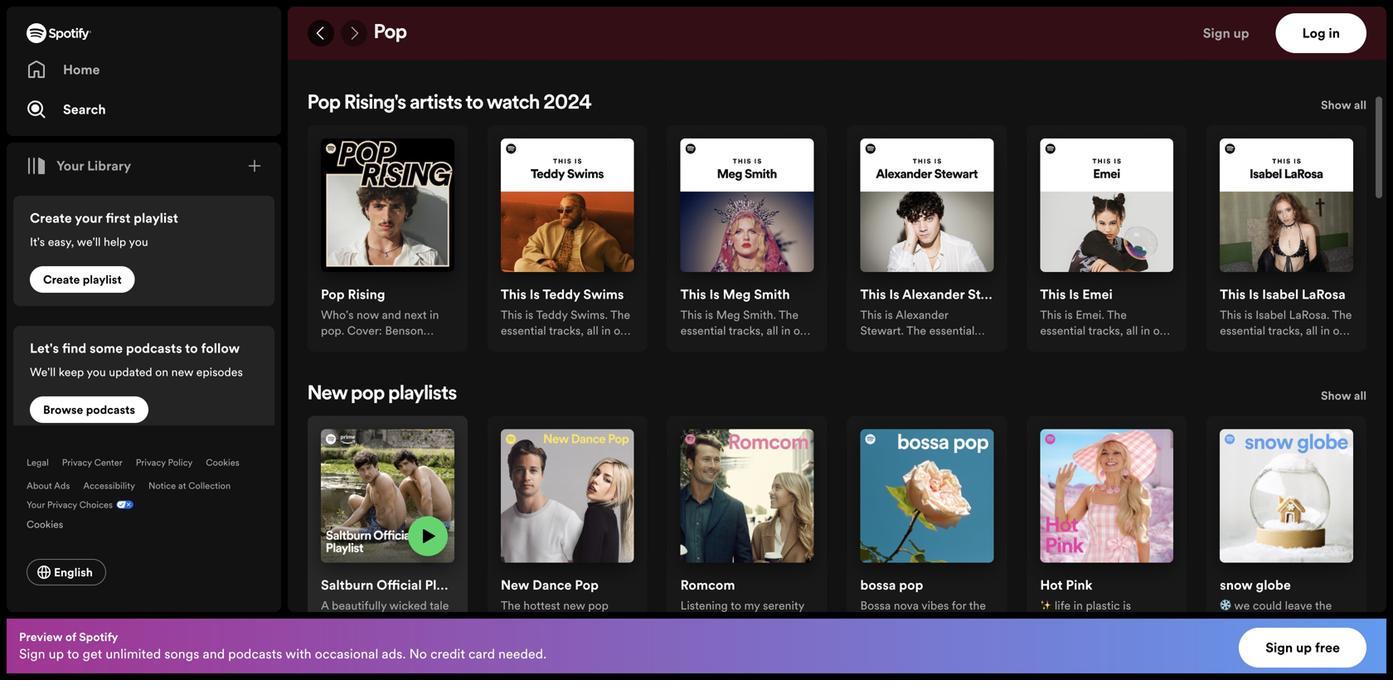 Task type: describe. For each thing, give the bounding box(es) containing it.
it
[[926, 31, 933, 47]]

log in
[[1302, 24, 1340, 42]]

benson inside pop rising who's now and next in pop. cover: benson boone
[[385, 322, 424, 338]]

sign up free button
[[1239, 628, 1367, 668]]

my
[[744, 598, 760, 613]]

playlist inside create playlist button
[[83, 272, 122, 287]]

is for emei
[[1069, 285, 1079, 303]]

ads
[[54, 479, 70, 492]]

new for new dance pop the hottest new pop with all the drops. cover: kygo & ava max
[[501, 576, 529, 594]]

dance
[[532, 576, 572, 594]]

1 vertical spatial teddy
[[543, 285, 580, 303]]

the inside this is emei this is emei. the essential tracks, all in one playlist.
[[1107, 307, 1127, 322]]

at
[[178, 479, 186, 492]]

boone inside pop rising who's now and next in pop. cover: benson boone
[[321, 338, 354, 354]]

teddy inside teddy swims is on top of the hottest 50!
[[321, 16, 353, 31]]

drops.
[[561, 613, 594, 629]]

all inside this is emei this is emei. the essential tracks, all in one playlist.
[[1126, 322, 1138, 338]]

essential for this is alexander stewart
[[929, 322, 975, 338]]

free
[[1315, 639, 1340, 657]]

swims.
[[571, 307, 608, 322]]

about ads
[[27, 479, 70, 492]]

til...
[[1321, 613, 1339, 629]]

your privacy choices
[[27, 498, 113, 511]]

the inside this is teddy swims this is teddy swims. the essential tracks, all in one playlist.
[[610, 307, 630, 322]]

new dance pop link
[[501, 576, 599, 598]]

sign for sign up
[[1203, 24, 1230, 42]]

let's find some podcasts to follow we'll keep you updated on new episodes
[[30, 339, 243, 380]]

log in button
[[1276, 13, 1367, 53]]

with inside preview of spotify sign up to get unlimited songs and podcasts with occasional ads. no credit card needed.
[[285, 645, 311, 663]]

1 vertical spatial isabel
[[1256, 307, 1286, 322]]

playlist. for this is alexander stewart
[[948, 338, 987, 354]]

in inside this is emei this is emei. the essential tracks, all in one playlist.
[[1141, 322, 1150, 338]]

artists
[[410, 94, 462, 113]]

english button
[[27, 559, 106, 585]]

pop for pop rising's artists to watch 2024
[[308, 94, 341, 113]]

to inside the let's find some podcasts to follow we'll keep you updated on new episodes
[[185, 339, 198, 357]]

the for teddy
[[321, 31, 338, 47]]

privacy down ads
[[47, 498, 77, 511]]

privacy center link
[[62, 456, 123, 469]]

nova
[[894, 597, 919, 613]]

in inside this is teddy swims this is teddy swims. the essential tracks, all in one playlist.
[[601, 322, 611, 338]]

accessibility
[[83, 479, 135, 492]]

1 vertical spatial alexander
[[896, 307, 948, 322]]

sign up free
[[1266, 639, 1340, 657]]

probably
[[936, 31, 983, 47]]

your library button
[[20, 149, 138, 182]]

next inside pop rising who's now and next in pop. cover: benson boone
[[404, 307, 427, 322]]

center
[[94, 456, 123, 469]]

is inside this is isabel larosa this is isabel larosa. the essential tracks, all in one playlist.
[[1245, 307, 1253, 322]]

fantastic
[[1040, 613, 1085, 629]]

unlimited
[[105, 645, 161, 663]]

pop rising's artists to watch 2024 element
[[308, 94, 1367, 354]]

is inside teddy swims is on top of the hottest 50!
[[393, 16, 401, 31]]

hot pink link
[[1040, 576, 1093, 598]]

the for bossa
[[969, 597, 986, 613]]

plastic
[[1086, 598, 1120, 613]]

united
[[501, 31, 535, 47]]

and inside pop rising who's now and next in pop. cover: benson boone
[[382, 307, 401, 322]]

cookies for right cookies link
[[206, 456, 239, 469]]

ads.
[[382, 645, 406, 663]]

the inside this is meg smith this is meg smith. the essential tracks, all in one playlist.
[[779, 307, 799, 322]]

stewart
[[968, 285, 1017, 303]]

create playlist
[[43, 272, 122, 287]]

podcasts inside browse podcasts link
[[86, 402, 135, 418]]

pop inside new dance pop the hottest new pop with all the drops. cover: kygo & ava max
[[575, 576, 599, 594]]

up inside top bar and user menu element
[[1234, 24, 1249, 42]]

new inside the let's find some podcasts to follow we'll keep you updated on new episodes
[[171, 364, 193, 380]]

lights
[[1273, 613, 1302, 629]]

official
[[377, 576, 422, 594]]

playlist inside create your first playlist it's easy, we'll help you
[[134, 209, 178, 227]]

now inside who's now and next in pop. cover: benson boone
[[716, 16, 739, 31]]

states.
[[538, 31, 573, 47]]

for
[[952, 597, 966, 613]]

cookies for the left cookies link
[[27, 517, 63, 531]]

in inside hot pink ✨ life in plastic is fantastic ✨
[[1074, 598, 1083, 613]]

cover: inside new dance pop the hottest new pop with all the drops. cover: kygo & ava max
[[596, 613, 631, 629]]

charlotte
[[1258, 31, 1307, 47]]

hottest
[[341, 31, 380, 47]]

life
[[1055, 598, 1071, 613]]

think
[[892, 16, 918, 31]]

create your first playlist it's easy, we'll help you
[[30, 209, 178, 250]]

all inside this is isabel larosa this is isabel larosa. the essential tracks, all in one playlist.
[[1306, 322, 1318, 338]]

could
[[1253, 598, 1282, 613]]

stewart.
[[860, 322, 904, 338]]

pop. inside pop rising who's now and next in pop. cover: benson boone
[[321, 322, 344, 338]]

ava
[[541, 629, 561, 645]]

create for your
[[30, 209, 72, 227]]

top bar and user menu element
[[288, 7, 1387, 60]]

up inside preview of spotify sign up to get unlimited songs and podcasts with occasional ads. no credit card needed.
[[49, 645, 64, 663]]

is inside hot pink ✨ life in plastic is fantastic ✨
[[1123, 598, 1131, 613]]

in inside button
[[1329, 24, 1340, 42]]

you inside create your first playlist it's easy, we'll help you
[[129, 234, 148, 250]]

saltburn
[[321, 576, 373, 594]]

0 horizontal spatial ❄️
[[1220, 598, 1232, 613]]

all inside this is alexander stewart this is alexander stewart. the essential tracks, all in one playlist.
[[898, 338, 910, 354]]

playlists
[[389, 385, 457, 404]]

main element
[[7, 7, 281, 612]]

is inside this is alexander stewart this is alexander stewart. the essential tracks, all in one playlist.
[[885, 307, 893, 322]]

emei
[[1082, 285, 1113, 303]]

essential for this is meg smith
[[681, 322, 726, 338]]

pop for bossa
[[899, 576, 923, 594]]

to inside preview of spotify sign up to get unlimited songs and podcasts with occasional ads. no credit card needed.
[[67, 645, 79, 663]]

privacy for privacy policy
[[136, 456, 166, 469]]

show for new pop playlists
[[1321, 388, 1351, 404]]

keep
[[59, 364, 84, 380]]

hitting
[[1277, 16, 1311, 31]]

up left free
[[1296, 639, 1312, 657]]

privacy center
[[62, 456, 123, 469]]

tracks, for this is isabel larosa
[[1268, 322, 1303, 338]]

is inside this is meg smith this is meg smith. the essential tracks, all in one playlist.
[[705, 307, 713, 322]]

teddy swims is on top of the hottest 50!
[[321, 16, 451, 47]]

in inside the hottest tracks in the united states. cover: 21 savage
[[598, 16, 607, 31]]

cover: inside who's now and next in pop. cover: benson boone
[[707, 31, 742, 47]]

card
[[468, 645, 495, 663]]

log
[[1302, 24, 1326, 42]]

is for teddy
[[530, 285, 540, 303]]

this is meg smith link
[[681, 285, 790, 307]]

cover: inside pop rising who's now and next in pop. cover: benson boone
[[347, 322, 382, 338]]

english
[[54, 564, 93, 580]]

bossa
[[860, 576, 896, 594]]

bossa
[[860, 597, 891, 613]]

🐍
[[860, 47, 872, 63]]

essential inside this is emei this is emei. the essential tracks, all in one playlist.
[[1040, 322, 1086, 338]]

rising
[[348, 285, 385, 303]]

playlist. for this is teddy swims
[[501, 338, 541, 354]]

preview
[[19, 629, 63, 645]]

daydreamers.
[[860, 629, 931, 645]]

podcasts inside the let's find some podcasts to follow we'll keep you updated on new episodes
[[126, 339, 182, 357]]

cover: inside romcom listening to my serenity songs. cover: anyone but you
[[717, 613, 752, 629]]

dark,
[[1220, 16, 1248, 31]]

in inside this is alexander stewart this is alexander stewart. the essential tracks, all in one playlist.
[[913, 338, 922, 354]]

dark, hard hitting pop. cover: charlotte sands
[[1220, 16, 1342, 47]]

some
[[90, 339, 123, 357]]

tracks, inside this is emei this is emei. the essential tracks, all in one playlist.
[[1088, 322, 1123, 338]]

romcom listening to my serenity songs. cover: anyone but you
[[681, 576, 804, 645]]

your
[[75, 209, 102, 227]]

one for this is alexander stewart
[[925, 338, 945, 354]]

tracks, for this is alexander stewart
[[860, 338, 895, 354]]

and inside preview of spotify sign up to get unlimited songs and podcasts with occasional ads. no credit card needed.
[[203, 645, 225, 663]]

essential for this is teddy swims
[[501, 322, 546, 338]]

saltburn official playlist
[[321, 576, 469, 594]]

pop inside new dance pop the hottest new pop with all the drops. cover: kygo & ava max
[[588, 598, 609, 613]]

romcom link
[[681, 576, 735, 598]]

0 vertical spatial meg
[[723, 285, 751, 303]]

in inside who's now and next in pop. cover: benson boone
[[789, 16, 799, 31]]

now inside pop rising who's now and next in pop. cover: benson boone
[[357, 307, 379, 322]]

the inside this is isabel larosa this is isabel larosa. the essential tracks, all in one playlist.
[[1332, 307, 1352, 322]]

collection
[[188, 479, 231, 492]]

the inside this is alexander stewart this is alexander stewart. the essential tracks, all in one playlist.
[[907, 322, 926, 338]]

1 horizontal spatial ✨
[[1088, 613, 1100, 629]]

you right if
[[870, 16, 889, 31]]

privacy for privacy center
[[62, 456, 92, 469]]

notice
[[148, 479, 176, 492]]

swims inside teddy swims is on top of the hottest 50!
[[356, 16, 390, 31]]

snow globe link
[[1220, 576, 1291, 598]]

hard
[[1251, 16, 1274, 31]]

tracks, for this is meg smith
[[729, 322, 764, 338]]

this is emei link
[[1040, 285, 1113, 307]]

the hottest tracks in the united states. cover: 21 savage
[[501, 16, 627, 63]]

the inside the hottest tracks in the united states. cover: 21 savage
[[610, 16, 627, 31]]



Task type: vqa. For each thing, say whether or not it's contained in the screenshot.


Task type: locate. For each thing, give the bounding box(es) containing it.
on left top
[[404, 16, 417, 31]]

0 vertical spatial hottest
[[524, 16, 560, 31]]

up inside snow globe ❄️ we could leave the christmas lights up til... february? ❄️
[[1304, 613, 1318, 629]]

leave
[[1285, 598, 1312, 613]]

in inside this is isabel larosa this is isabel larosa. the essential tracks, all in one playlist.
[[1321, 322, 1330, 338]]

of right top
[[440, 16, 451, 31]]

0 horizontal spatial poison
[[921, 16, 955, 31]]

is for isabel
[[1249, 285, 1259, 303]]

february?
[[1220, 629, 1270, 645]]

snow globe ❄️ we could leave the christmas lights up til... february? ❄️
[[1220, 576, 1339, 645]]

globe
[[1256, 576, 1291, 594]]

on right updated
[[155, 364, 168, 380]]

0 vertical spatial your
[[56, 157, 84, 175]]

who's inside pop rising who's now and next in pop. cover: benson boone
[[321, 307, 354, 322]]

boone
[[681, 47, 714, 63], [321, 338, 354, 354]]

and inside who's now and next in pop. cover: benson boone
[[741, 16, 761, 31]]

3 is from the left
[[709, 285, 720, 303]]

1 playlist. from the left
[[948, 338, 987, 354]]

this is isabel larosa this is isabel larosa. the essential tracks, all in one playlist.
[[1220, 285, 1353, 354]]

the inside the bossa pop bossa nova vibes for the hopeless romantic daydreamers.
[[969, 597, 986, 613]]

1 vertical spatial podcasts
[[86, 402, 135, 418]]

0 vertical spatial podcasts
[[126, 339, 182, 357]]

one right the larosa.
[[1333, 322, 1353, 338]]

rising's
[[344, 94, 406, 113]]

playlist. for this is isabel larosa
[[1220, 338, 1260, 354]]

cover: inside the hottest tracks in the united states. cover: 21 savage
[[576, 31, 611, 47]]

essential down this is emei link
[[1040, 322, 1086, 338]]

playlist. down emei.
[[1040, 338, 1080, 354]]

teddy left 50!
[[321, 16, 353, 31]]

smith.
[[743, 307, 776, 322]]

cover: inside dark, hard hitting pop. cover: charlotte sands
[[1220, 31, 1255, 47]]

privacy up ads
[[62, 456, 92, 469]]

1 horizontal spatial who's
[[681, 16, 713, 31]]

one inside this is isabel larosa this is isabel larosa. the essential tracks, all in one playlist.
[[1333, 322, 1353, 338]]

0 horizontal spatial sign
[[19, 645, 45, 663]]

hottest inside the hottest tracks in the united states. cover: 21 savage
[[524, 16, 560, 31]]

1 horizontal spatial cookies link
[[206, 456, 239, 469]]

show all link for pop rising's artists to watch 2024
[[1321, 95, 1367, 118]]

show all
[[1321, 97, 1367, 113], [1321, 388, 1367, 404]]

hot
[[1040, 576, 1063, 594]]

the right swims. at the left of page
[[610, 307, 630, 322]]

1 horizontal spatial pop.
[[681, 31, 704, 47]]

essential
[[929, 322, 975, 338], [501, 322, 546, 338], [681, 322, 726, 338], [1040, 322, 1086, 338], [1220, 322, 1266, 338]]

up left til...
[[1304, 613, 1318, 629]]

create down the easy,
[[43, 272, 80, 287]]

1 horizontal spatial boone
[[681, 47, 714, 63]]

0 horizontal spatial now
[[357, 307, 379, 322]]

library
[[87, 157, 131, 175]]

with
[[501, 613, 524, 629], [285, 645, 311, 663]]

2 vertical spatial teddy
[[536, 307, 568, 322]]

0 horizontal spatial next
[[404, 307, 427, 322]]

0 vertical spatial cookies
[[206, 456, 239, 469]]

is for meg
[[709, 285, 720, 303]]

we'll
[[77, 234, 101, 250]]

0 vertical spatial new
[[171, 364, 193, 380]]

3 playlist. from the left
[[681, 338, 720, 354]]

new
[[308, 385, 347, 404], [501, 576, 529, 594]]

❄️
[[1220, 598, 1232, 613], [1273, 629, 1285, 645]]

the right &
[[541, 613, 558, 629]]

essential down this is teddy swims link on the left top of page
[[501, 322, 546, 338]]

and
[[741, 16, 761, 31], [382, 307, 401, 322], [203, 645, 225, 663]]

pop left "rising's"
[[308, 94, 341, 113]]

privacy policy link
[[136, 456, 193, 469]]

tracks, inside this is teddy swims this is teddy swims. the essential tracks, all in one playlist.
[[549, 322, 584, 338]]

0 horizontal spatial boone
[[321, 338, 354, 354]]

cookies up collection at left bottom
[[206, 456, 239, 469]]

show inside new pop playlists element
[[1321, 388, 1351, 404]]

pop for pop rising who's now and next in pop. cover: benson boone
[[321, 285, 345, 303]]

is inside this is isabel larosa this is isabel larosa. the essential tracks, all in one playlist.
[[1249, 285, 1259, 303]]

pop. down pop rising 'link'
[[321, 322, 344, 338]]

playlist. down 'this is isabel larosa' link
[[1220, 338, 1260, 354]]

0 horizontal spatial benson
[[385, 322, 424, 338]]

show all link
[[1321, 95, 1367, 118], [1321, 386, 1367, 409]]

0 vertical spatial create
[[30, 209, 72, 227]]

1 horizontal spatial and
[[382, 307, 401, 322]]

show for pop rising's artists to watch 2024
[[1321, 97, 1351, 113]]

to left get
[[67, 645, 79, 663]]

hopeless
[[860, 613, 907, 629]]

1 vertical spatial and
[[382, 307, 401, 322]]

tracks, inside this is isabel larosa this is isabel larosa. the essential tracks, all in one playlist.
[[1268, 322, 1303, 338]]

1 vertical spatial new
[[501, 576, 529, 594]]

on
[[404, 16, 417, 31], [155, 364, 168, 380]]

spotify
[[79, 629, 118, 645]]

1 horizontal spatial new
[[563, 598, 585, 613]]

show inside pop rising's artists to watch 2024 element
[[1321, 97, 1351, 113]]

if
[[860, 16, 867, 31]]

privacy up notice
[[136, 456, 166, 469]]

0 vertical spatial teddy
[[321, 16, 353, 31]]

this is isabel larosa link
[[1220, 285, 1346, 307]]

go back image
[[314, 27, 328, 40]]

home link
[[27, 53, 261, 86]]

poison right think
[[921, 16, 955, 31]]

swims inside this is teddy swims this is teddy swims. the essential tracks, all in one playlist.
[[583, 285, 624, 303]]

0 horizontal spatial playlist
[[83, 272, 122, 287]]

1 vertical spatial cookies
[[27, 517, 63, 531]]

is inside this is teddy swims this is teddy swims. the essential tracks, all in one playlist.
[[525, 307, 533, 322]]

to left my
[[731, 598, 741, 613]]

one inside this is emei this is emei. the essential tracks, all in one playlist.
[[1153, 322, 1173, 338]]

your left the library
[[56, 157, 84, 175]]

1 hottest from the top
[[524, 16, 560, 31]]

hottest left the tracks
[[524, 16, 560, 31]]

1 vertical spatial playlist
[[83, 272, 122, 287]]

with left &
[[501, 613, 524, 629]]

1 horizontal spatial of
[[440, 16, 451, 31]]

hottest inside new dance pop the hottest new pop with all the drops. cover: kygo & ava max
[[524, 598, 560, 613]]

1 vertical spatial on
[[155, 364, 168, 380]]

follow
[[201, 339, 240, 357]]

0 vertical spatial new
[[308, 385, 347, 404]]

the right the tracks
[[610, 16, 627, 31]]

you right the help
[[129, 234, 148, 250]]

sign up
[[1203, 24, 1249, 42]]

1 is from the left
[[889, 285, 899, 303]]

playlist. down stewart
[[948, 338, 987, 354]]

1 horizontal spatial swims
[[583, 285, 624, 303]]

playlist. down this is teddy swims link on the left top of page
[[501, 338, 541, 354]]

tracks, down 'this is isabel larosa' link
[[1268, 322, 1303, 338]]

one for this is teddy swims
[[614, 322, 633, 338]]

show all link for new pop playlists
[[1321, 386, 1367, 409]]

2 show from the top
[[1321, 388, 1351, 404]]

2 vertical spatial podcasts
[[228, 645, 282, 663]]

new for new pop playlists
[[308, 385, 347, 404]]

1 vertical spatial swims
[[583, 285, 624, 303]]

2 vertical spatial and
[[203, 645, 225, 663]]

first
[[106, 209, 130, 227]]

spotify image
[[27, 23, 91, 43]]

1 vertical spatial next
[[404, 307, 427, 322]]

of
[[440, 16, 451, 31], [65, 629, 76, 645]]

search link
[[27, 93, 261, 126]]

2 show all from the top
[[1321, 388, 1367, 404]]

of inside preview of spotify sign up to get unlimited songs and podcasts with occasional ads. no credit card needed.
[[65, 629, 76, 645]]

pop inside pop rising who's now and next in pop. cover: benson boone
[[321, 285, 345, 303]]

1 show all link from the top
[[1321, 95, 1367, 118]]

1 vertical spatial meg
[[716, 307, 740, 322]]

larosa.
[[1289, 307, 1330, 322]]

1 horizontal spatial next
[[764, 16, 786, 31]]

essential for this is isabel larosa
[[1220, 322, 1266, 338]]

tracks, inside this is meg smith this is meg smith. the essential tracks, all in one playlist.
[[729, 322, 764, 338]]

5 is from the left
[[1249, 285, 1259, 303]]

meg up the smith.
[[723, 285, 751, 303]]

1 horizontal spatial sign
[[1203, 24, 1230, 42]]

is for alexander
[[889, 285, 899, 303]]

larosa
[[1302, 285, 1346, 303]]

tracks
[[563, 16, 595, 31]]

pop.
[[1314, 16, 1337, 31], [681, 31, 704, 47], [321, 322, 344, 338]]

one right emei.
[[1153, 322, 1173, 338]]

1 vertical spatial ❄️
[[1273, 629, 1285, 645]]

pop inside the bossa pop bossa nova vibes for the hopeless romantic daydreamers.
[[899, 576, 923, 594]]

you
[[701, 629, 720, 645]]

on inside teddy swims is on top of the hottest 50!
[[404, 16, 417, 31]]

1 vertical spatial show
[[1321, 388, 1351, 404]]

the right 'leave'
[[1315, 598, 1332, 613]]

pop for pop
[[374, 23, 407, 43]]

smith
[[754, 285, 790, 303]]

who's inside who's now and next in pop. cover: benson boone
[[681, 16, 713, 31]]

the left go forward image
[[321, 31, 338, 47]]

one
[[614, 322, 633, 338], [794, 322, 813, 338], [1153, 322, 1173, 338], [1333, 322, 1353, 338], [925, 338, 945, 354]]

your down about
[[27, 498, 45, 511]]

playlist. inside this is alexander stewart this is alexander stewart. the essential tracks, all in one playlist.
[[948, 338, 987, 354]]

3 essential from the left
[[681, 322, 726, 338]]

0 vertical spatial and
[[741, 16, 761, 31]]

0 horizontal spatial pop
[[351, 385, 385, 404]]

cookies link down your privacy choices button on the left bottom
[[27, 514, 76, 532]]

in right the log
[[1329, 24, 1340, 42]]

the inside teddy swims is on top of the hottest 50!
[[321, 31, 338, 47]]

0 vertical spatial cookies link
[[206, 456, 239, 469]]

1 horizontal spatial playlist
[[134, 209, 178, 227]]

show all inside pop rising's artists to watch 2024 element
[[1321, 97, 1367, 113]]

1 vertical spatial benson
[[385, 322, 424, 338]]

of left get
[[65, 629, 76, 645]]

max
[[564, 629, 587, 645]]

pop. inside who's now and next in pop. cover: benson boone
[[681, 31, 704, 47]]

0 horizontal spatial cookies link
[[27, 514, 76, 532]]

0 vertical spatial swims
[[356, 16, 390, 31]]

0 vertical spatial ❄️
[[1220, 598, 1232, 613]]

essential down this is meg smith "link"
[[681, 322, 726, 338]]

the inside snow globe ❄️ we could leave the christmas lights up til... february? ❄️
[[1315, 598, 1332, 613]]

episodes
[[196, 364, 243, 380]]

your inside "button"
[[56, 157, 84, 175]]

boone right the 21
[[681, 47, 714, 63]]

next inside who's now and next in pop. cover: benson boone
[[764, 16, 786, 31]]

1 vertical spatial boone
[[321, 338, 354, 354]]

show
[[1321, 97, 1351, 113], [1321, 388, 1351, 404]]

0 vertical spatial show
[[1321, 97, 1351, 113]]

show all inside new pop playlists element
[[1321, 388, 1367, 404]]

your for your privacy choices
[[27, 498, 45, 511]]

serenity
[[763, 598, 804, 613]]

1 horizontal spatial cookies
[[206, 456, 239, 469]]

new left episodes
[[171, 364, 193, 380]]

sign inside preview of spotify sign up to get unlimited songs and podcasts with occasional ads. no credit card needed.
[[19, 645, 45, 663]]

playlist. down this is meg smith "link"
[[681, 338, 720, 354]]

0 vertical spatial who's
[[681, 16, 713, 31]]

2 hottest from the top
[[524, 598, 560, 613]]

new dance pop the hottest new pop with all the drops. cover: kygo & ava max
[[501, 576, 631, 645]]

isabel left the larosa.
[[1256, 307, 1286, 322]]

sign inside sign up free button
[[1266, 639, 1293, 657]]

1 horizontal spatial benson
[[745, 31, 783, 47]]

hottest
[[524, 16, 560, 31], [524, 598, 560, 613]]

cookies down your privacy choices button on the left bottom
[[27, 517, 63, 531]]

0 horizontal spatial ✨
[[1040, 598, 1052, 613]]

accessibility link
[[83, 479, 135, 492]]

0 vertical spatial show all
[[1321, 97, 1367, 113]]

swims right go back image
[[356, 16, 390, 31]]

meg left the smith.
[[716, 307, 740, 322]]

1 vertical spatial cookies link
[[27, 514, 76, 532]]

is inside this is emei this is emei. the essential tracks, all in one playlist.
[[1065, 307, 1073, 322]]

one right swims. at the left of page
[[614, 322, 633, 338]]

your
[[56, 157, 84, 175], [27, 498, 45, 511]]

0 horizontal spatial on
[[155, 364, 168, 380]]

5 playlist. from the left
[[1220, 338, 1260, 354]]

❄️ left we
[[1220, 598, 1232, 613]]

essential down this is alexander stewart link
[[929, 322, 975, 338]]

4 is from the left
[[1069, 285, 1079, 303]]

playlist. inside this is isabel larosa this is isabel larosa. the essential tracks, all in one playlist.
[[1220, 338, 1260, 354]]

of inside teddy swims is on top of the hottest 50!
[[440, 16, 451, 31]]

0 vertical spatial boone
[[681, 47, 714, 63]]

to right artists
[[466, 94, 484, 113]]

2 show all link from the top
[[1321, 386, 1367, 409]]

with left occasional
[[285, 645, 311, 663]]

sign for sign up free
[[1266, 639, 1293, 657]]

search
[[63, 100, 106, 119]]

benson inside who's now and next in pop. cover: benson boone
[[745, 31, 783, 47]]

in right the smith.
[[781, 322, 791, 338]]

playlist down the help
[[83, 272, 122, 287]]

sign inside sign up button
[[1203, 24, 1230, 42]]

find
[[62, 339, 86, 357]]

0 vertical spatial isabel
[[1262, 285, 1299, 303]]

in down the larosa
[[1321, 322, 1330, 338]]

playlist. for this is meg smith
[[681, 338, 720, 354]]

the right for
[[969, 597, 986, 613]]

2 poison from the left
[[958, 16, 993, 31]]

all inside new dance pop the hottest new pop with all the drops. cover: kygo & ava max
[[526, 613, 538, 629]]

1 vertical spatial hottest
[[524, 598, 560, 613]]

you left it
[[904, 31, 924, 47]]

about
[[27, 479, 52, 492]]

0 horizontal spatial swims
[[356, 16, 390, 31]]

one inside this is alexander stewart this is alexander stewart. the essential tracks, all in one playlist.
[[925, 338, 945, 354]]

to inside romcom listening to my serenity songs. cover: anyone but you
[[731, 598, 741, 613]]

essential inside this is isabel larosa this is isabel larosa. the essential tracks, all in one playlist.
[[1220, 322, 1266, 338]]

who's down rising
[[321, 307, 354, 322]]

0 horizontal spatial your
[[27, 498, 45, 511]]

0 horizontal spatial and
[[203, 645, 225, 663]]

1 vertical spatial your
[[27, 498, 45, 511]]

✨ left life at the bottom of page
[[1040, 598, 1052, 613]]

1 vertical spatial who's
[[321, 307, 354, 322]]

❄️ down could on the bottom
[[1273, 629, 1285, 645]]

the down the larosa
[[1332, 307, 1352, 322]]

boone down pop rising 'link'
[[321, 338, 354, 354]]

all
[[1354, 97, 1367, 113], [587, 322, 599, 338], [767, 322, 778, 338], [1126, 322, 1138, 338], [1306, 322, 1318, 338], [898, 338, 910, 354], [1354, 388, 1367, 404], [526, 613, 538, 629]]

sign down lights
[[1266, 639, 1293, 657]]

4 essential from the left
[[1040, 322, 1086, 338]]

vibes
[[921, 597, 949, 613]]

1 horizontal spatial on
[[404, 16, 417, 31]]

the up savage
[[501, 16, 521, 31]]

in right life at the bottom of page
[[1074, 598, 1083, 613]]

let's
[[30, 339, 59, 357]]

your library
[[56, 157, 131, 175]]

the inside new dance pop the hottest new pop with all the drops. cover: kygo & ava max
[[501, 598, 521, 613]]

create playlist button
[[30, 266, 135, 293]]

0 vertical spatial benson
[[745, 31, 783, 47]]

swims up swims. at the left of page
[[583, 285, 624, 303]]

with inside new dance pop the hottest new pop with all the drops. cover: kygo & ava max
[[501, 613, 524, 629]]

new inside new dance pop the hottest new pop with all the drops. cover: kygo & ava max
[[501, 576, 529, 594]]

0 vertical spatial next
[[764, 16, 786, 31]]

in left the 21
[[598, 16, 607, 31]]

1 vertical spatial show all
[[1321, 388, 1367, 404]]

one inside this is meg smith this is meg smith. the essential tracks, all in one playlist.
[[794, 322, 813, 338]]

1 show all from the top
[[1321, 97, 1367, 113]]

in right stewart. on the top right
[[913, 338, 922, 354]]

0 horizontal spatial of
[[65, 629, 76, 645]]

who's right the 21
[[681, 16, 713, 31]]

notice at collection link
[[148, 479, 231, 492]]

teddy left swims. at the left of page
[[536, 307, 568, 322]]

pop for new
[[351, 385, 385, 404]]

1 vertical spatial with
[[285, 645, 311, 663]]

pop left rising
[[321, 285, 345, 303]]

podcasts down updated
[[86, 402, 135, 418]]

create up the easy,
[[30, 209, 72, 227]]

1 horizontal spatial pop
[[588, 598, 609, 613]]

all inside this is teddy swims this is teddy swims. the essential tracks, all in one playlist.
[[587, 322, 599, 338]]

0 horizontal spatial cookies
[[27, 517, 63, 531]]

&
[[530, 629, 538, 645]]

pop rising's artists to watch 2024 link
[[308, 94, 592, 113]]

2 horizontal spatial pop.
[[1314, 16, 1337, 31]]

this is alexander stewart this is alexander stewart. the essential tracks, all in one playlist.
[[860, 285, 1017, 354]]

2 horizontal spatial and
[[741, 16, 761, 31]]

we
[[1234, 598, 1250, 613]]

essential inside this is alexander stewart this is alexander stewart. the essential tracks, all in one playlist.
[[929, 322, 975, 338]]

all inside this is meg smith this is meg smith. the essential tracks, all in one playlist.
[[767, 322, 778, 338]]

the inside the hottest tracks in the united states. cover: 21 savage
[[501, 16, 521, 31]]

in inside this is meg smith this is meg smith. the essential tracks, all in one playlist.
[[781, 322, 791, 338]]

0 horizontal spatial who's
[[321, 307, 354, 322]]

policy
[[168, 456, 193, 469]]

isabel up the larosa.
[[1262, 285, 1299, 303]]

2 horizontal spatial sign
[[1266, 639, 1293, 657]]

in inside pop rising who's now and next in pop. cover: benson boone
[[430, 307, 439, 322]]

4 playlist. from the left
[[1040, 338, 1080, 354]]

go forward image
[[347, 27, 361, 40]]

new pop playlists element
[[308, 385, 1367, 645]]

0 horizontal spatial pop.
[[321, 322, 344, 338]]

up left get
[[49, 645, 64, 663]]

the right stewart. on the top right
[[907, 322, 926, 338]]

christmas
[[1220, 613, 1270, 629]]

up
[[1234, 24, 1249, 42], [1304, 613, 1318, 629], [1296, 639, 1312, 657], [49, 645, 64, 663]]

one down this is alexander stewart link
[[925, 338, 945, 354]]

playlist right first
[[134, 209, 178, 227]]

1 vertical spatial pop
[[899, 576, 923, 594]]

2 playlist. from the left
[[501, 338, 541, 354]]

one inside this is teddy swims this is teddy swims. the essential tracks, all in one playlist.
[[614, 322, 633, 338]]

snow
[[1220, 576, 1253, 594]]

1 vertical spatial create
[[43, 272, 80, 287]]

songs
[[164, 645, 199, 663]]

✨ right fantastic
[[1088, 613, 1100, 629]]

browse podcasts
[[43, 402, 135, 418]]

create for playlist
[[43, 272, 80, 287]]

1 essential from the left
[[929, 322, 975, 338]]

5 essential from the left
[[1220, 322, 1266, 338]]

is inside this is meg smith this is meg smith. the essential tracks, all in one playlist.
[[709, 285, 720, 303]]

pop. inside dark, hard hitting pop. cover: charlotte sands
[[1314, 16, 1337, 31]]

0 vertical spatial on
[[404, 16, 417, 31]]

sign left hard
[[1203, 24, 1230, 42]]

0 vertical spatial of
[[440, 16, 451, 31]]

1 horizontal spatial your
[[56, 157, 84, 175]]

essential inside this is teddy swims this is teddy swims. the essential tracks, all in one playlist.
[[501, 322, 546, 338]]

the down smith
[[779, 307, 799, 322]]

in down this is teddy swims link on the left top of page
[[601, 322, 611, 338]]

pop. right the 21
[[681, 31, 704, 47]]

boone inside who's now and next in pop. cover: benson boone
[[681, 47, 714, 63]]

to left follow
[[185, 339, 198, 357]]

you right keep
[[87, 364, 106, 380]]

1 show from the top
[[1321, 97, 1351, 113]]

the for snow
[[1315, 598, 1332, 613]]

tracks, down this is meg smith "link"
[[729, 322, 764, 338]]

tracks, inside this is alexander stewart this is alexander stewart. the essential tracks, all in one playlist.
[[860, 338, 895, 354]]

this is teddy swims this is teddy swims. the essential tracks, all in one playlist.
[[501, 285, 633, 354]]

pop. right hitting
[[1314, 16, 1337, 31]]

you inside the let's find some podcasts to follow we'll keep you updated on new episodes
[[87, 364, 106, 380]]

show all for pop rising's artists to watch 2024
[[1321, 97, 1367, 113]]

1 poison from the left
[[921, 16, 955, 31]]

occasional
[[315, 645, 378, 663]]

hottest down dance
[[524, 598, 560, 613]]

new down dance
[[563, 598, 585, 613]]

one for this is isabel larosa
[[1333, 322, 1353, 338]]

podcasts up updated
[[126, 339, 182, 357]]

1 vertical spatial now
[[357, 307, 379, 322]]

1 horizontal spatial now
[[716, 16, 739, 31]]

next
[[764, 16, 786, 31], [404, 307, 427, 322]]

watch
[[487, 94, 540, 113]]

tracks, down this is alexander stewart link
[[860, 338, 895, 354]]

poison right it
[[958, 16, 993, 31]]

is inside this is teddy swims this is teddy swims. the essential tracks, all in one playlist.
[[530, 285, 540, 303]]

isabel
[[1262, 285, 1299, 303], [1256, 307, 1286, 322]]

benson
[[745, 31, 783, 47], [385, 322, 424, 338]]

sign up button
[[1196, 13, 1276, 53]]

tracks, for this is teddy swims
[[549, 322, 584, 338]]

0 vertical spatial now
[[716, 16, 739, 31]]

one for this is meg smith
[[794, 322, 813, 338]]

show all for new pop playlists
[[1321, 388, 1367, 404]]

2 is from the left
[[530, 285, 540, 303]]

1 horizontal spatial ❄️
[[1273, 629, 1285, 645]]

in up playlists
[[430, 307, 439, 322]]

playlist. inside this is emei this is emei. the essential tracks, all in one playlist.
[[1040, 338, 1080, 354]]

teddy
[[321, 16, 353, 31], [543, 285, 580, 303], [536, 307, 568, 322]]

new pop playlists
[[308, 385, 457, 404]]

bossa pop link
[[860, 576, 923, 597]]

on inside the let's find some podcasts to follow we'll keep you updated on new episodes
[[155, 364, 168, 380]]

up left hard
[[1234, 24, 1249, 42]]

1 horizontal spatial poison
[[958, 16, 993, 31]]

1 vertical spatial show all link
[[1321, 386, 1367, 409]]

0 vertical spatial alexander
[[902, 285, 965, 303]]

browse
[[43, 402, 83, 418]]

2 essential from the left
[[501, 322, 546, 338]]

1 horizontal spatial with
[[501, 613, 524, 629]]

your for your library
[[56, 157, 84, 175]]

podcasts inside preview of spotify sign up to get unlimited songs and podcasts with occasional ads. no credit card needed.
[[228, 645, 282, 663]]

legal link
[[27, 456, 49, 469]]

2 horizontal spatial pop
[[899, 576, 923, 594]]

0 vertical spatial playlist
[[134, 209, 178, 227]]

california consumer privacy act (ccpa) opt-out icon image
[[113, 498, 134, 514]]

the inside new dance pop the hottest new pop with all the drops. cover: kygo & ava max
[[541, 613, 558, 629]]

0 vertical spatial pop
[[351, 385, 385, 404]]

0 horizontal spatial new
[[171, 364, 193, 380]]

tracks, down emei
[[1088, 322, 1123, 338]]

sign left get
[[19, 645, 45, 663]]

new inside new dance pop the hottest new pop with all the drops. cover: kygo & ava max
[[563, 598, 585, 613]]

tracks, down this is teddy swims link on the left top of page
[[549, 322, 584, 338]]

this is meg smith this is meg smith. the essential tracks, all in one playlist.
[[681, 285, 813, 354]]

you
[[870, 16, 889, 31], [904, 31, 924, 47], [129, 234, 148, 250], [87, 364, 106, 380]]

teddy up swims. at the left of page
[[543, 285, 580, 303]]

in left if
[[789, 16, 799, 31]]



